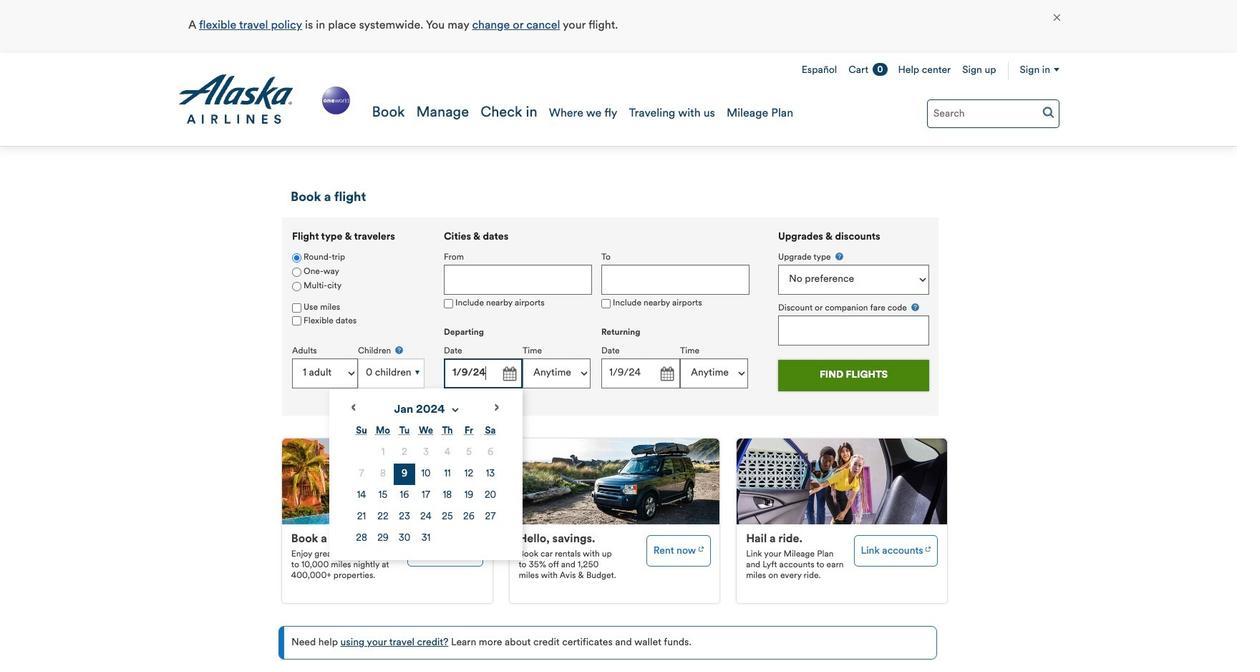 Task type: locate. For each thing, give the bounding box(es) containing it.
alaska airlines logo image
[[178, 74, 294, 125]]

  checkbox
[[292, 303, 301, 313]]

group
[[282, 218, 434, 408], [329, 232, 759, 561], [778, 251, 929, 346]]

2   radio from the top
[[292, 282, 301, 291]]

4 row from the top
[[351, 507, 501, 528]]

cell
[[372, 442, 394, 464], [394, 442, 415, 464], [415, 442, 437, 464], [437, 442, 458, 464], [458, 442, 480, 464], [480, 442, 501, 464], [351, 464, 372, 485], [372, 464, 394, 485], [394, 464, 415, 485], [415, 464, 437, 485], [437, 464, 458, 485], [458, 464, 480, 485], [480, 464, 501, 485], [351, 485, 372, 507], [372, 485, 394, 507], [394, 485, 415, 507], [415, 485, 437, 507], [437, 485, 458, 507], [458, 485, 480, 507], [480, 485, 501, 507], [351, 507, 372, 528], [372, 507, 394, 528], [394, 507, 415, 528], [415, 507, 437, 528], [437, 507, 458, 528], [458, 507, 480, 528], [480, 507, 501, 528], [351, 528, 372, 550], [372, 528, 394, 550], [394, 528, 415, 550], [415, 528, 437, 550]]

None text field
[[778, 315, 929, 346]]

  radio
[[292, 268, 301, 277], [292, 282, 301, 291]]

option group
[[292, 251, 425, 294]]

None checkbox
[[444, 299, 453, 308], [601, 299, 611, 308], [292, 317, 301, 326], [444, 299, 453, 308], [601, 299, 611, 308], [292, 317, 301, 326]]

book rides image
[[926, 542, 931, 554]]

photo of a hotel with a swimming pool and palm trees image
[[282, 439, 492, 525]]

2 row from the top
[[351, 464, 501, 485]]

row
[[351, 442, 501, 464], [351, 464, 501, 485], [351, 485, 501, 507], [351, 507, 501, 528], [351, 528, 501, 550]]

None text field
[[444, 265, 592, 295], [601, 265, 750, 295], [444, 359, 523, 389], [601, 359, 680, 389], [444, 265, 592, 295], [601, 265, 750, 295], [444, 359, 523, 389], [601, 359, 680, 389]]

1 vertical spatial   radio
[[292, 282, 301, 291]]

grid
[[351, 421, 501, 550]]

0 vertical spatial   radio
[[292, 268, 301, 277]]

open datepicker image
[[657, 364, 677, 384]]

1 row from the top
[[351, 442, 501, 464]]

5 row from the top
[[351, 528, 501, 550]]

None submit
[[778, 360, 929, 391]]

Search text field
[[927, 100, 1060, 128]]



Task type: vqa. For each thing, say whether or not it's contained in the screenshot.
  option
yes



Task type: describe. For each thing, give the bounding box(es) containing it.
oneworld logo image
[[319, 84, 353, 117]]

some kids opening a door image
[[737, 439, 947, 525]]

search button image
[[1043, 106, 1055, 118]]

header nav bar navigation
[[0, 53, 1237, 147]]

  radio
[[292, 253, 301, 263]]

photo of an suv driving towards a mountain image
[[510, 439, 720, 525]]

open datepicker image
[[499, 364, 519, 384]]

3 row from the top
[[351, 485, 501, 507]]

1   radio from the top
[[292, 268, 301, 277]]

rent now image
[[699, 542, 704, 554]]



